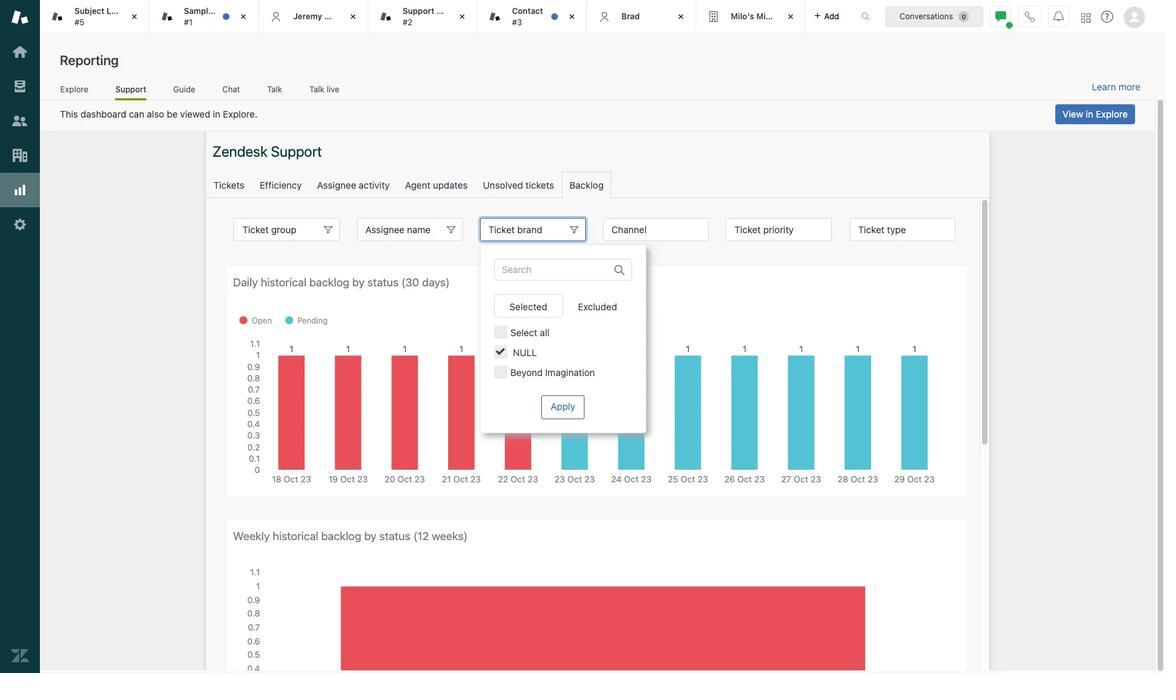 Task type: locate. For each thing, give the bounding box(es) containing it.
1 in from the left
[[213, 108, 220, 120]]

tab
[[40, 0, 149, 33], [368, 0, 478, 33], [478, 0, 587, 33], [696, 0, 806, 33]]

support
[[403, 6, 434, 16], [115, 84, 146, 94]]

close image for brad tab
[[674, 10, 688, 23]]

close image right #2
[[456, 10, 469, 23]]

in
[[213, 108, 220, 120], [1086, 108, 1094, 120]]

zendesk support image
[[11, 9, 29, 26]]

#1
[[184, 17, 193, 27]]

chat
[[222, 84, 240, 94]]

close image
[[237, 10, 250, 23], [346, 10, 360, 23], [456, 10, 469, 23]]

explore inside button
[[1096, 108, 1128, 120]]

2 horizontal spatial close image
[[456, 10, 469, 23]]

talk link
[[267, 84, 282, 98]]

0 vertical spatial support
[[403, 6, 434, 16]]

close image right line
[[127, 10, 141, 23]]

reporting
[[60, 53, 119, 68]]

2 in from the left
[[1086, 108, 1094, 120]]

close image
[[127, 10, 141, 23], [565, 10, 578, 23], [674, 10, 688, 23], [784, 10, 797, 23]]

close image inside brad tab
[[674, 10, 688, 23]]

brad
[[622, 11, 640, 21]]

outreach
[[437, 6, 473, 16]]

0 horizontal spatial support
[[115, 84, 146, 94]]

close image left the add dropdown button
[[784, 10, 797, 23]]

close image for first tab from the right
[[784, 10, 797, 23]]

subject
[[74, 6, 104, 16]]

1 horizontal spatial talk
[[309, 84, 324, 94]]

1 close image from the left
[[237, 10, 250, 23]]

tab containing support outreach
[[368, 0, 478, 33]]

#3
[[512, 17, 522, 27]]

chat link
[[222, 84, 240, 98]]

3 close image from the left
[[674, 10, 688, 23]]

1 horizontal spatial explore
[[1096, 108, 1128, 120]]

explore
[[60, 84, 88, 94], [1096, 108, 1128, 120]]

talk left 'live'
[[309, 84, 324, 94]]

contact #3
[[512, 6, 543, 27]]

0 horizontal spatial talk
[[267, 84, 282, 94]]

talk inside talk link
[[267, 84, 282, 94]]

close image right the brad
[[674, 10, 688, 23]]

customers image
[[11, 112, 29, 130]]

explore down learn more "link"
[[1096, 108, 1128, 120]]

1 vertical spatial support
[[115, 84, 146, 94]]

organizations image
[[11, 147, 29, 164]]

1 tab from the left
[[40, 0, 149, 33]]

2 close image from the left
[[346, 10, 360, 23]]

1 vertical spatial explore
[[1096, 108, 1128, 120]]

support for support outreach #2
[[403, 6, 434, 16]]

jeremy miller
[[293, 11, 346, 21]]

support inside support outreach #2
[[403, 6, 434, 16]]

notifications image
[[1054, 11, 1064, 22]]

1 close image from the left
[[127, 10, 141, 23]]

1 talk from the left
[[267, 84, 282, 94]]

in right view
[[1086, 108, 1094, 120]]

0 horizontal spatial explore
[[60, 84, 88, 94]]

tab containing contact
[[478, 0, 587, 33]]

miller
[[324, 11, 346, 21]]

explore up this
[[60, 84, 88, 94]]

2 talk from the left
[[309, 84, 324, 94]]

0 horizontal spatial close image
[[237, 10, 250, 23]]

2 tab from the left
[[368, 0, 478, 33]]

1 horizontal spatial support
[[403, 6, 434, 16]]

support up the can
[[115, 84, 146, 94]]

reporting image
[[11, 182, 29, 199]]

jeremy
[[293, 11, 322, 21]]

4 close image from the left
[[784, 10, 797, 23]]

0 horizontal spatial in
[[213, 108, 220, 120]]

dashboard
[[81, 108, 126, 120]]

4 tab from the left
[[696, 0, 806, 33]]

2 close image from the left
[[565, 10, 578, 23]]

close image right contact #3
[[565, 10, 578, 23]]

1 horizontal spatial close image
[[346, 10, 360, 23]]

brad tab
[[587, 0, 696, 33]]

1 horizontal spatial in
[[1086, 108, 1094, 120]]

learn more link
[[1092, 81, 1141, 93]]

support up #2
[[403, 6, 434, 16]]

explore.
[[223, 108, 258, 120]]

more
[[1119, 81, 1141, 92]]

add
[[824, 11, 839, 21]]

tabs tab list
[[40, 0, 847, 33]]

0 vertical spatial explore
[[60, 84, 88, 94]]

add button
[[806, 0, 847, 33]]

in right viewed
[[213, 108, 220, 120]]

support link
[[115, 84, 146, 100]]

this dashboard can also be viewed in explore.
[[60, 108, 258, 120]]

tab containing subject line
[[40, 0, 149, 33]]

close image for tab containing subject line
[[127, 10, 141, 23]]

live
[[327, 84, 339, 94]]

talk
[[267, 84, 282, 94], [309, 84, 324, 94]]

close image right #1
[[237, 10, 250, 23]]

close image right miller
[[346, 10, 360, 23]]

talk right chat at top left
[[267, 84, 282, 94]]

explore link
[[60, 84, 89, 98]]

3 tab from the left
[[478, 0, 587, 33]]



Task type: describe. For each thing, give the bounding box(es) containing it.
talk for talk live
[[309, 84, 324, 94]]

talk live
[[309, 84, 339, 94]]

close image inside #1 tab
[[237, 10, 250, 23]]

3 close image from the left
[[456, 10, 469, 23]]

conversations
[[900, 11, 953, 21]]

#1 tab
[[149, 0, 259, 33]]

learn more
[[1092, 81, 1141, 92]]

zendesk products image
[[1081, 13, 1091, 22]]

jeremy miller tab
[[259, 0, 368, 33]]

guide link
[[173, 84, 196, 98]]

contact
[[512, 6, 543, 16]]

get help image
[[1101, 11, 1113, 23]]

guide
[[173, 84, 195, 94]]

talk live link
[[309, 84, 340, 98]]

main element
[[0, 0, 40, 674]]

views image
[[11, 78, 29, 95]]

view in explore button
[[1055, 104, 1135, 124]]

get started image
[[11, 43, 29, 61]]

#2
[[403, 17, 413, 27]]

be
[[167, 108, 178, 120]]

#5
[[74, 17, 84, 27]]

also
[[147, 108, 164, 120]]

this
[[60, 108, 78, 120]]

talk for talk
[[267, 84, 282, 94]]

view in explore
[[1063, 108, 1128, 120]]

view
[[1063, 108, 1083, 120]]

in inside button
[[1086, 108, 1094, 120]]

close image inside jeremy miller "tab"
[[346, 10, 360, 23]]

viewed
[[180, 108, 210, 120]]

subject line #5
[[74, 6, 123, 27]]

button displays agent's chat status as online. image
[[996, 11, 1006, 22]]

zendesk image
[[11, 648, 29, 665]]

admin image
[[11, 216, 29, 233]]

learn
[[1092, 81, 1116, 92]]

support for support
[[115, 84, 146, 94]]

can
[[129, 108, 144, 120]]

line
[[107, 6, 123, 16]]

conversations button
[[885, 6, 984, 27]]

support outreach #2
[[403, 6, 473, 27]]



Task type: vqa. For each thing, say whether or not it's contained in the screenshot.
Milo's Miso: A Foodlez Subsidiary's Close icon
no



